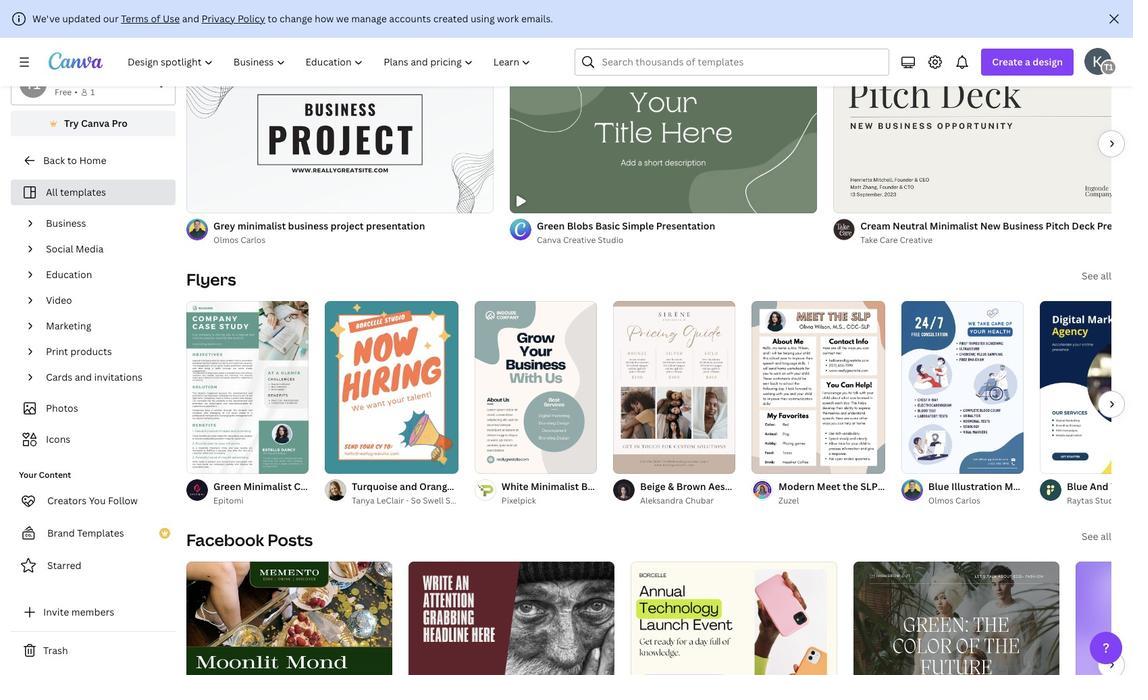 Task type: vqa. For each thing, say whether or not it's contained in the screenshot.
Olmos Carlos Link
yes



Task type: locate. For each thing, give the bounding box(es) containing it.
policy
[[238, 12, 265, 25]]

creative down blobs
[[563, 234, 596, 246]]

see
[[1082, 9, 1099, 22], [1082, 269, 1099, 282], [1082, 530, 1099, 543]]

2 see from the top
[[1082, 269, 1099, 282]]

carlos inside blue illustration medical service flyer olmos carlos
[[956, 495, 981, 507]]

0 horizontal spatial creative
[[563, 234, 596, 246]]

grey minimalist business project presentation image
[[186, 41, 494, 213]]

products
[[70, 345, 112, 358]]

raytas studio
[[1067, 495, 1121, 507]]

business link
[[41, 211, 168, 236]]

flyers
[[186, 268, 236, 290]]

1 vertical spatial olmos carlos link
[[929, 494, 1024, 508]]

social media
[[46, 242, 104, 255]]

3 all from the top
[[1101, 530, 1112, 543]]

1 vertical spatial see all
[[1082, 269, 1112, 282]]

1 creative from the left
[[563, 234, 596, 246]]

canva down green
[[537, 234, 561, 246]]

0 horizontal spatial team 1 element
[[20, 71, 47, 98]]

green
[[537, 220, 565, 232]]

aleksandra chubar link
[[640, 494, 736, 508]]

maroon and white photo heavy famine/poverty crisis hub facebook post image
[[409, 562, 615, 675]]

olmos carlos link down illustration
[[929, 494, 1024, 508]]

privacy policy link
[[202, 12, 265, 25]]

olmos
[[213, 234, 239, 246], [929, 495, 954, 507]]

0 vertical spatial see all
[[1082, 9, 1112, 22]]

0 vertical spatial all
[[1101, 9, 1112, 22]]

terms of use link
[[121, 12, 180, 25]]

creative down neutral
[[900, 234, 933, 246]]

2 horizontal spatial studio
[[1095, 495, 1121, 507]]

3 see all from the top
[[1082, 530, 1112, 543]]

see down raytas studio
[[1082, 530, 1099, 543]]

team 1 element right design
[[1101, 59, 1117, 76]]

pitch
[[1046, 220, 1070, 232]]

1 horizontal spatial team 1 element
[[1101, 59, 1117, 76]]

presentation
[[366, 220, 425, 232]]

see all link
[[1082, 9, 1112, 22], [1082, 269, 1112, 282], [1082, 530, 1112, 543]]

green blobs basic simple presentation canva creative studio
[[537, 220, 715, 246]]

studio down basic on the right of page
[[598, 234, 624, 246]]

see all up "kendall parks" image
[[1082, 9, 1112, 22]]

carlos
[[241, 234, 266, 246], [956, 495, 981, 507]]

swell
[[423, 495, 444, 507]]

all up t1 dropdown button
[[1101, 9, 1112, 22]]

basic
[[596, 220, 620, 232]]

to inside 'link'
[[67, 154, 77, 167]]

2 vertical spatial see all
[[1082, 530, 1112, 543]]

olmos carlos link down the project
[[213, 234, 494, 247]]

see for facebook posts
[[1082, 530, 1099, 543]]

see all link down raytas studio link
[[1082, 530, 1112, 543]]

and right use
[[182, 12, 199, 25]]

0 horizontal spatial and
[[75, 371, 92, 384]]

modern meet the slp handout for parents zuzel
[[779, 480, 974, 507]]

green minimalist company case study flyer portrait image
[[186, 301, 309, 474]]

None search field
[[575, 49, 890, 76]]

1 see all link from the top
[[1082, 9, 1112, 22]]

our
[[103, 12, 119, 25]]

trash link
[[11, 638, 176, 665]]

to right back
[[67, 154, 77, 167]]

care
[[880, 234, 898, 246]]

create a design
[[992, 55, 1063, 68]]

1 horizontal spatial olmos
[[929, 495, 954, 507]]

how
[[315, 12, 334, 25]]

1 vertical spatial to
[[67, 154, 77, 167]]

creative inside cream neutral minimalist new business pitch deck presenta take care creative
[[900, 234, 933, 246]]

the
[[843, 480, 858, 493]]

all down the "presenta"
[[1101, 269, 1112, 282]]

all for facebook posts
[[1101, 530, 1112, 543]]

cream neutral minimalist new business pitch deck presenta take care creative
[[861, 220, 1133, 246]]

olmos down the blue on the bottom
[[929, 495, 954, 507]]

marketing
[[46, 319, 91, 332]]

creative
[[563, 234, 596, 246], [900, 234, 933, 246]]

0 horizontal spatial to
[[67, 154, 77, 167]]

brand
[[47, 527, 75, 540]]

we've
[[32, 12, 60, 25]]

creative inside green blobs basic simple presentation canva creative studio
[[563, 234, 596, 246]]

team 1 element
[[1101, 59, 1117, 76], [20, 71, 47, 98]]

team 1 image
[[1101, 59, 1117, 76]]

2 creative from the left
[[900, 234, 933, 246]]

epitomi link
[[213, 494, 309, 508]]

invitations
[[94, 371, 142, 384]]

and right cards
[[75, 371, 92, 384]]

social
[[46, 242, 73, 255]]

all
[[1101, 9, 1112, 22], [1101, 269, 1112, 282], [1101, 530, 1112, 543]]

marketing link
[[41, 313, 168, 339]]

pixelpick link
[[502, 494, 597, 508]]

video link
[[41, 288, 168, 313]]

see up "kendall parks" image
[[1082, 9, 1099, 22]]

carlos down illustration
[[956, 495, 981, 507]]

2 vertical spatial see
[[1082, 530, 1099, 543]]

1 vertical spatial canva
[[537, 234, 561, 246]]

olmos carlos link for medical
[[929, 494, 1024, 508]]

cards
[[46, 371, 72, 384]]

1 horizontal spatial creative
[[900, 234, 933, 246]]

meet
[[817, 480, 841, 493]]

medical
[[1005, 480, 1041, 493]]

presentations
[[186, 7, 300, 30]]

canva
[[81, 117, 110, 130], [537, 234, 561, 246]]

blue illustration medical service flyer image
[[902, 301, 1024, 474]]

templates
[[77, 527, 124, 540]]

1 see from the top
[[1082, 9, 1099, 22]]

0 horizontal spatial carlos
[[241, 234, 266, 246]]

business inside cream neutral minimalist new business pitch deck presenta take care creative
[[1003, 220, 1044, 232]]

see all for facebook posts
[[1082, 530, 1112, 543]]

starred
[[47, 559, 81, 572]]

tanya leclair - so swell studio link
[[352, 494, 471, 508]]

1 horizontal spatial studio
[[598, 234, 624, 246]]

business
[[46, 217, 86, 230], [1003, 220, 1044, 232]]

studio right swell
[[446, 495, 471, 507]]

all
[[46, 186, 58, 199]]

2 see all link from the top
[[1082, 269, 1112, 282]]

to
[[268, 12, 277, 25], [67, 154, 77, 167]]

0 horizontal spatial canva
[[81, 117, 110, 130]]

all for presentations
[[1101, 9, 1112, 22]]

modern
[[779, 480, 815, 493]]

2 see all from the top
[[1082, 269, 1112, 282]]

team 1 element left free
[[20, 71, 47, 98]]

3 see all link from the top
[[1082, 530, 1112, 543]]

carlos for illustration
[[956, 495, 981, 507]]

olmos inside blue illustration medical service flyer olmos carlos
[[929, 495, 954, 507]]

carlos down "minimalist"
[[241, 234, 266, 246]]

new
[[981, 220, 1001, 232]]

aleksandra chubar
[[640, 495, 714, 507]]

beige and green launch event modern facebook post image
[[631, 562, 837, 675]]

1 horizontal spatial olmos carlos link
[[929, 494, 1024, 508]]

pixelpick
[[502, 495, 536, 507]]

see all down deck at the right of the page
[[1082, 269, 1112, 282]]

2 vertical spatial see all link
[[1082, 530, 1112, 543]]

1 horizontal spatial and
[[182, 12, 199, 25]]

0 horizontal spatial olmos
[[213, 234, 239, 246]]

•
[[74, 86, 78, 98]]

design
[[1033, 55, 1063, 68]]

1 vertical spatial all
[[1101, 269, 1112, 282]]

0 vertical spatial carlos
[[241, 234, 266, 246]]

studio inside green blobs basic simple presentation canva creative studio
[[598, 234, 624, 246]]

and
[[182, 12, 199, 25], [75, 371, 92, 384]]

see all for flyers
[[1082, 269, 1112, 282]]

white minimalist business marketing agency flyer image
[[475, 301, 597, 474]]

1 horizontal spatial business
[[1003, 220, 1044, 232]]

0 vertical spatial and
[[182, 12, 199, 25]]

canva right try on the left of the page
[[81, 117, 110, 130]]

olmos down grey
[[213, 234, 239, 246]]

see all link up "kendall parks" image
[[1082, 9, 1112, 22]]

creators
[[47, 494, 87, 507]]

0 vertical spatial canva
[[81, 117, 110, 130]]

print products
[[46, 345, 112, 358]]

1 vertical spatial see
[[1082, 269, 1099, 282]]

see all down raytas studio link
[[1082, 530, 1112, 543]]

0 vertical spatial olmos
[[213, 234, 239, 246]]

minimalist
[[930, 220, 978, 232]]

turquoise and orange retro illustration now hiring flyer image
[[325, 301, 459, 474]]

minimalist
[[238, 220, 286, 232]]

1 vertical spatial see all link
[[1082, 269, 1112, 282]]

team 1 element inside switch to another team button
[[20, 71, 47, 98]]

1 vertical spatial and
[[75, 371, 92, 384]]

back to home
[[43, 154, 106, 167]]

2 vertical spatial all
[[1101, 530, 1112, 543]]

see all link down deck at the right of the page
[[1082, 269, 1112, 282]]

1 horizontal spatial canva
[[537, 234, 561, 246]]

business up the take care creative link
[[1003, 220, 1044, 232]]

1 see all from the top
[[1082, 9, 1112, 22]]

0 vertical spatial see
[[1082, 9, 1099, 22]]

raytas
[[1067, 495, 1093, 507]]

0 horizontal spatial business
[[46, 217, 86, 230]]

0 horizontal spatial olmos carlos link
[[213, 234, 494, 247]]

1 horizontal spatial carlos
[[956, 495, 981, 507]]

modern meet the slp handout for parents link
[[779, 480, 974, 494]]

trash
[[43, 644, 68, 657]]

olmos for grey
[[213, 234, 239, 246]]

0 horizontal spatial studio
[[446, 495, 471, 507]]

2 all from the top
[[1101, 269, 1112, 282]]

studio down flyer
[[1095, 495, 1121, 507]]

blue illustration medical service flyer link
[[929, 480, 1103, 494]]

business up social
[[46, 217, 86, 230]]

0 vertical spatial see all link
[[1082, 9, 1112, 22]]

see all
[[1082, 9, 1112, 22], [1082, 269, 1112, 282], [1082, 530, 1112, 543]]

blue
[[929, 480, 949, 493]]

1 vertical spatial olmos
[[929, 495, 954, 507]]

t1 button
[[1085, 48, 1117, 76]]

see for flyers
[[1082, 269, 1099, 282]]

all down raytas studio link
[[1101, 530, 1112, 543]]

olmos inside "grey minimalist business project presentation olmos carlos"
[[213, 234, 239, 246]]

0 vertical spatial olmos carlos link
[[213, 234, 494, 247]]

1 vertical spatial carlos
[[956, 495, 981, 507]]

3 see from the top
[[1082, 530, 1099, 543]]

see down deck at the right of the page
[[1082, 269, 1099, 282]]

templates
[[60, 186, 106, 199]]

carlos inside "grey minimalist business project presentation olmos carlos"
[[241, 234, 266, 246]]

1 all from the top
[[1101, 9, 1112, 22]]

1 horizontal spatial to
[[268, 12, 277, 25]]

to right policy
[[268, 12, 277, 25]]

olmos carlos link for business
[[213, 234, 494, 247]]

blue and yellow digital marketing agency flyer image
[[1040, 301, 1133, 474]]

education link
[[41, 262, 168, 288]]

service
[[1043, 480, 1078, 493]]

free •
[[55, 86, 78, 98]]

see all link for facebook posts
[[1082, 530, 1112, 543]]



Task type: describe. For each thing, give the bounding box(es) containing it.
studio inside tanya leclair - so swell studio link
[[446, 495, 471, 507]]

back to home link
[[11, 147, 176, 174]]

follow
[[108, 494, 138, 507]]

icons link
[[19, 427, 168, 453]]

canva creative studio link
[[537, 234, 817, 247]]

see for presentations
[[1082, 9, 1099, 22]]

content
[[39, 469, 71, 481]]

print
[[46, 345, 68, 358]]

presenta
[[1097, 220, 1133, 232]]

cream neutral minimalist new business pitch deck presentation image
[[834, 41, 1133, 213]]

updated
[[62, 12, 101, 25]]

beige & brown aesthetic elegant minimalist photographer pricing guide flyer image
[[613, 301, 736, 474]]

photos link
[[19, 396, 168, 421]]

facebook
[[186, 529, 264, 551]]

using
[[471, 12, 495, 25]]

deck
[[1072, 220, 1095, 232]]

see all for presentations
[[1082, 9, 1112, 22]]

Search search field
[[602, 49, 881, 75]]

your content
[[19, 469, 71, 481]]

zuzel
[[779, 495, 799, 507]]

modern meet the slp handout for parents image
[[752, 301, 885, 474]]

created
[[433, 12, 468, 25]]

all for flyers
[[1101, 269, 1112, 282]]

0 vertical spatial to
[[268, 12, 277, 25]]

print products link
[[41, 339, 168, 365]]

take
[[861, 234, 878, 246]]

business
[[288, 220, 328, 232]]

cards and invitations
[[46, 371, 142, 384]]

invite members
[[43, 606, 114, 619]]

icons
[[46, 433, 70, 446]]

terms
[[121, 12, 149, 25]]

carlos for minimalist
[[241, 234, 266, 246]]

home
[[79, 154, 106, 167]]

raytas studio link
[[1067, 494, 1133, 508]]

-
[[406, 495, 409, 507]]

presentation
[[656, 220, 715, 232]]

your
[[19, 469, 37, 481]]

studio inside raytas studio link
[[1095, 495, 1121, 507]]

1
[[90, 86, 95, 98]]

video
[[46, 294, 72, 307]]

see all link for flyers
[[1082, 269, 1112, 282]]

neutral
[[893, 220, 928, 232]]

see all link for presentations
[[1082, 9, 1112, 22]]

grey
[[213, 220, 235, 232]]

of
[[151, 12, 160, 25]]

creators you follow
[[47, 494, 138, 507]]

for
[[923, 480, 936, 493]]

green blobs basic simple presentation link
[[537, 219, 817, 234]]

work
[[497, 12, 519, 25]]

canva inside green blobs basic simple presentation canva creative studio
[[537, 234, 561, 246]]

zuzel link
[[779, 494, 885, 508]]

blobs
[[567, 220, 593, 232]]

posts
[[268, 529, 313, 551]]

epitomi
[[213, 495, 244, 507]]

parents
[[939, 480, 974, 493]]

creators you follow link
[[11, 488, 176, 515]]

kendall parks image
[[1085, 48, 1112, 75]]

we've updated our terms of use and privacy policy to change how we manage accounts created using work emails.
[[32, 12, 553, 25]]

manage
[[351, 12, 387, 25]]

Switch to another team button
[[11, 65, 176, 105]]

accounts
[[389, 12, 431, 25]]

flyer
[[1080, 480, 1103, 493]]

illustration
[[952, 480, 1003, 493]]

so
[[411, 495, 421, 507]]

blue illustration medical service flyer olmos carlos
[[929, 480, 1103, 507]]

tanya
[[352, 495, 375, 507]]

pro
[[112, 117, 128, 130]]

team 1 image
[[20, 71, 47, 98]]

you
[[89, 494, 106, 507]]

take care creative link
[[861, 234, 1133, 247]]

try
[[64, 117, 79, 130]]

grey minimalist business project presentation olmos carlos
[[213, 220, 425, 246]]

project
[[331, 220, 364, 232]]

simple
[[622, 220, 654, 232]]

leclair
[[377, 495, 404, 507]]

photos
[[46, 402, 78, 415]]

top level navigation element
[[119, 49, 543, 76]]

brand templates link
[[11, 520, 176, 547]]

free
[[55, 86, 72, 98]]

canva inside button
[[81, 117, 110, 130]]

brand templates
[[47, 527, 124, 540]]

chubar
[[685, 495, 714, 507]]

tanya leclair - so swell studio
[[352, 495, 471, 507]]

create a design button
[[982, 49, 1074, 76]]

we
[[336, 12, 349, 25]]

olmos for blue
[[929, 495, 954, 507]]

team 1 element inside t1 dropdown button
[[1101, 59, 1117, 76]]

invite
[[43, 606, 69, 619]]



